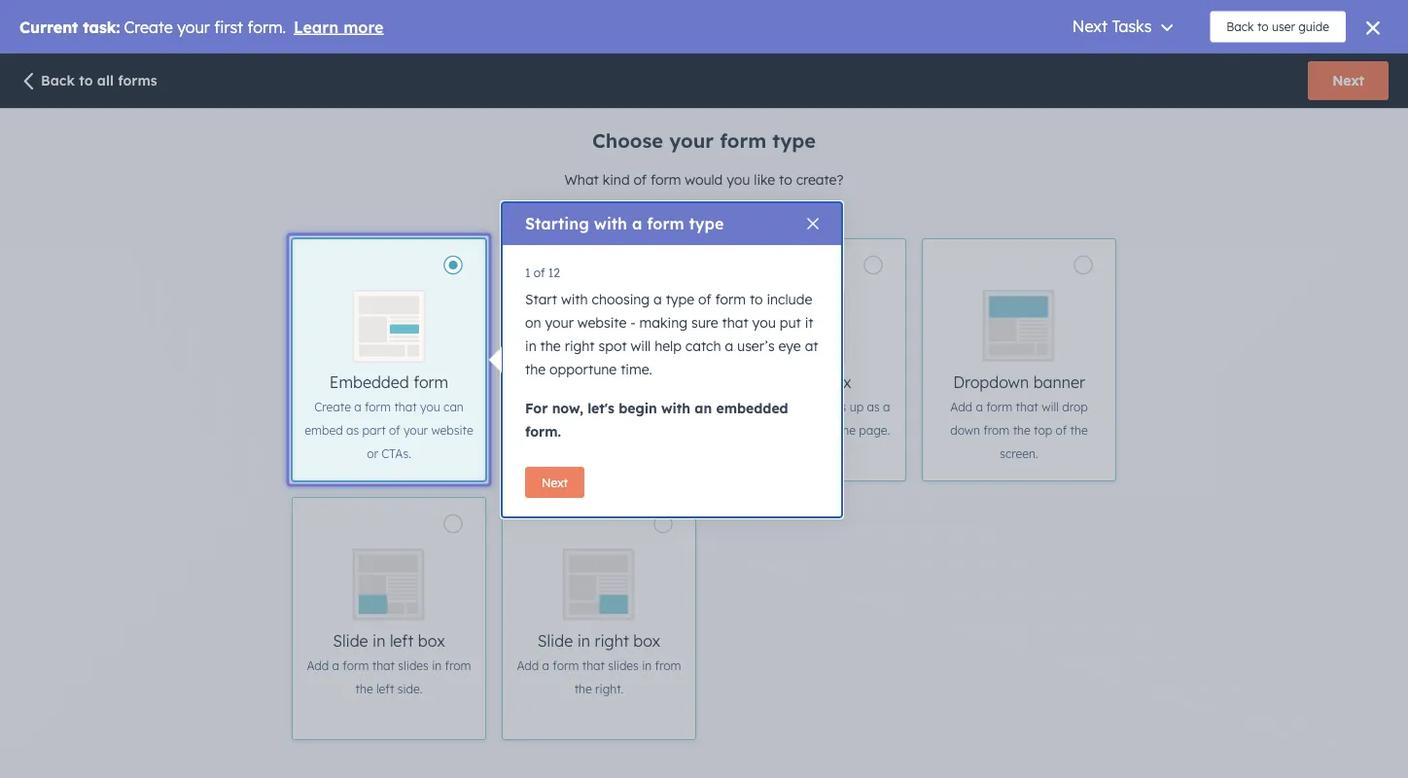 Task type: describe. For each thing, give the bounding box(es) containing it.
choosing
[[592, 291, 650, 308]]

your for can
[[404, 423, 428, 438]]

drop
[[1063, 400, 1088, 414]]

box inside 'slide in left box add a form that slides in from the left side.'
[[418, 631, 445, 651]]

on inside start with choosing a type of form to include on your website - making sure that you put it in the right spot will help catch a user's eye at the opportune time.
[[525, 314, 541, 331]]

embedded
[[716, 400, 789, 417]]

create?
[[796, 171, 844, 188]]

0 vertical spatial up
[[802, 373, 820, 392]]

choose
[[592, 128, 663, 153]]

dropdown banner add a form that will drop down from the top of the screen.
[[951, 373, 1088, 461]]

slide in right box add a form that slides in from the right.
[[517, 631, 681, 697]]

begin
[[619, 400, 657, 417]]

type for form
[[689, 214, 724, 233]]

-
[[631, 314, 636, 331]]

a inside "slide in right box add a form that slides in from the right."
[[542, 659, 550, 673]]

now,
[[552, 400, 584, 417]]

can inside the create a form that you can embed as part of your website or ctas.
[[444, 400, 464, 414]]

close image
[[807, 218, 819, 230]]

screen.
[[1000, 447, 1039, 461]]

1 vertical spatial page
[[532, 423, 560, 438]]

user's
[[737, 338, 775, 355]]

that inside standalone page create a form on a standalone page that you can share through a link.
[[564, 423, 586, 438]]

starting with a form type
[[525, 214, 724, 233]]

you left like
[[727, 171, 750, 188]]

form inside "slide in right box add a form that slides in from the right."
[[553, 659, 579, 673]]

you inside start with choosing a type of form to include on your website - making sure that you put it in the right spot will help catch a user's eye at the opportune time.
[[753, 314, 776, 331]]

form.
[[525, 423, 561, 440]]

0 horizontal spatial next
[[542, 475, 568, 490]]

the down pops
[[838, 423, 856, 438]]

link.
[[617, 447, 638, 461]]

form inside start with choosing a type of form to include on your website - making sure that you put it in the right spot will help catch a user's eye at the opportune time.
[[715, 291, 746, 308]]

can inside standalone page create a form on a standalone page that you can share through a link.
[[613, 423, 633, 438]]

include
[[767, 291, 813, 308]]

add inside pop-up box add a form that pops up as a box in the center of the page.
[[728, 400, 750, 414]]

slides for right
[[608, 659, 639, 673]]

catch
[[686, 338, 721, 355]]

slide in left box add a form that slides in from the left side.
[[307, 631, 471, 697]]

part
[[362, 423, 386, 438]]

right inside start with choosing a type of form to include on your website - making sure that you put it in the right spot will help catch a user's eye at the opportune time.
[[565, 338, 595, 355]]

it
[[805, 314, 814, 331]]

ctas.
[[382, 447, 411, 461]]

1 vertical spatial next button
[[525, 467, 585, 498]]

banner
[[1034, 373, 1085, 392]]

back to all forms
[[41, 72, 157, 89]]

0 vertical spatial type
[[773, 128, 816, 153]]

back
[[41, 72, 75, 89]]

sure
[[692, 314, 719, 331]]

website for ctas.
[[431, 423, 473, 438]]

from for slide in right box
[[655, 659, 681, 673]]

slides for left
[[398, 659, 429, 673]]

forms
[[118, 72, 157, 89]]

in inside start with choosing a type of form to include on your website - making sure that you put it in the right spot will help catch a user's eye at the opportune time.
[[525, 338, 537, 355]]

for
[[525, 400, 548, 417]]

spot
[[599, 338, 627, 355]]

add inside "slide in right box add a form that slides in from the right."
[[517, 659, 539, 673]]

pops
[[819, 400, 847, 414]]

1 of 12
[[525, 265, 560, 280]]

with for a
[[594, 214, 627, 233]]

of right kind on the left top of page
[[634, 171, 647, 188]]

page.
[[859, 423, 890, 438]]

side.
[[398, 682, 423, 697]]

a inside 'slide in left box add a form that slides in from the left side.'
[[332, 659, 340, 673]]

dropdown
[[953, 373, 1029, 392]]

next inside page section element
[[1333, 72, 1365, 89]]

standalone
[[536, 373, 620, 392]]

a inside dropdown banner add a form that will drop down from the top of the screen.
[[976, 400, 983, 414]]

making
[[640, 314, 688, 331]]

12
[[548, 265, 560, 280]]

center
[[786, 423, 821, 438]]

of right the 1
[[534, 265, 545, 280]]

on inside standalone page create a form on a standalone page that you can share through a link.
[[595, 400, 609, 414]]

put
[[780, 314, 801, 331]]

at
[[805, 338, 819, 355]]

that inside the create a form that you can embed as part of your website or ctas.
[[394, 400, 417, 414]]

for now, let's begin with an embedded form.
[[525, 400, 789, 440]]

with inside for now, let's begin with an embedded form.
[[661, 400, 691, 417]]

next button inside page section element
[[1309, 61, 1389, 100]]

from inside dropdown banner add a form that will drop down from the top of the screen.
[[984, 423, 1010, 438]]

through
[[560, 447, 603, 461]]



Task type: locate. For each thing, give the bounding box(es) containing it.
website up spot
[[578, 314, 627, 331]]

form
[[720, 128, 767, 153], [651, 171, 681, 188], [647, 214, 684, 233], [715, 291, 746, 308], [414, 373, 449, 392], [365, 400, 391, 414], [565, 400, 592, 414], [764, 400, 790, 414], [987, 400, 1013, 414], [343, 659, 369, 673], [553, 659, 579, 673]]

0 horizontal spatial page
[[532, 423, 560, 438]]

of inside start with choosing a type of form to include on your website - making sure that you put it in the right spot will help catch a user's eye at the opportune time.
[[698, 291, 712, 308]]

form inside the create a form that you can embed as part of your website or ctas.
[[365, 400, 391, 414]]

that inside 'slide in left box add a form that slides in from the left side.'
[[372, 659, 395, 673]]

in inside pop-up box add a form that pops up as a box in the center of the page.
[[752, 423, 762, 438]]

box inside "slide in right box add a form that slides in from the right."
[[634, 631, 661, 651]]

can down embedded form
[[444, 400, 464, 414]]

to for choose your form type
[[779, 171, 793, 188]]

the inside "slide in right box add a form that slides in from the right."
[[575, 682, 592, 697]]

1 horizontal spatial will
[[1042, 400, 1059, 414]]

create inside the create a form that you can embed as part of your website or ctas.
[[314, 400, 351, 414]]

0 horizontal spatial your
[[404, 423, 428, 438]]

0 vertical spatial as
[[867, 400, 880, 414]]

on down start
[[525, 314, 541, 331]]

0 horizontal spatial up
[[802, 373, 820, 392]]

to inside start with choosing a type of form to include on your website - making sure that you put it in the right spot will help catch a user's eye at the opportune time.
[[750, 291, 763, 308]]

slides inside 'slide in left box add a form that slides in from the left side.'
[[398, 659, 429, 673]]

right inside "slide in right box add a form that slides in from the right."
[[595, 631, 629, 651]]

0 horizontal spatial slide
[[333, 631, 368, 651]]

2 vertical spatial with
[[661, 400, 691, 417]]

to for 1 of 12
[[750, 291, 763, 308]]

that inside pop-up box add a form that pops up as a box in the center of the page.
[[794, 400, 816, 414]]

with
[[594, 214, 627, 233], [561, 291, 588, 308], [661, 400, 691, 417]]

form inside standalone page create a form on a standalone page that you can share through a link.
[[565, 400, 592, 414]]

your up ctas.
[[404, 423, 428, 438]]

to left include
[[750, 291, 763, 308]]

1 horizontal spatial website
[[578, 314, 627, 331]]

1 horizontal spatial as
[[867, 400, 880, 414]]

1 horizontal spatial to
[[750, 291, 763, 308]]

embed
[[305, 423, 343, 438]]

your inside start with choosing a type of form to include on your website - making sure that you put it in the right spot will help catch a user's eye at the opportune time.
[[545, 314, 574, 331]]

slides
[[398, 659, 429, 673], [608, 659, 639, 673]]

will up top
[[1042, 400, 1059, 414]]

pop-up box add a form that pops up as a box in the center of the page.
[[728, 373, 891, 438]]

of right part
[[389, 423, 400, 438]]

page section element
[[0, 54, 1409, 108]]

your for of
[[545, 314, 574, 331]]

next
[[1333, 72, 1365, 89], [542, 475, 568, 490]]

from for slide in left box
[[445, 659, 471, 673]]

1 vertical spatial will
[[1042, 400, 1059, 414]]

will up "time."
[[631, 338, 651, 355]]

with for choosing
[[561, 291, 588, 308]]

right
[[565, 338, 595, 355], [595, 631, 629, 651]]

1 vertical spatial your
[[545, 314, 574, 331]]

let's
[[588, 400, 615, 417]]

your
[[669, 128, 714, 153], [545, 314, 574, 331], [404, 423, 428, 438]]

help
[[655, 338, 682, 355]]

1 horizontal spatial from
[[655, 659, 681, 673]]

to inside the back to all forms link
[[79, 72, 93, 89]]

page up begin
[[624, 373, 662, 392]]

share
[[636, 423, 667, 438]]

up
[[802, 373, 820, 392], [850, 400, 864, 414]]

2 vertical spatial to
[[750, 291, 763, 308]]

of down pops
[[824, 423, 835, 438]]

0 vertical spatial website
[[578, 314, 627, 331]]

back to all forms link
[[19, 71, 157, 93]]

down
[[951, 423, 981, 438]]

0 horizontal spatial next button
[[525, 467, 585, 498]]

what kind of form would you like to create?
[[565, 171, 844, 188]]

the up for
[[525, 361, 546, 378]]

page
[[624, 373, 662, 392], [532, 423, 560, 438]]

top
[[1034, 423, 1053, 438]]

or
[[367, 447, 378, 461]]

you
[[727, 171, 750, 188], [753, 314, 776, 331], [420, 400, 440, 414], [589, 423, 610, 438]]

your up the 'would'
[[669, 128, 714, 153]]

1 vertical spatial to
[[779, 171, 793, 188]]

pop-
[[767, 373, 802, 392]]

form inside dropdown banner add a form that will drop down from the top of the screen.
[[987, 400, 1013, 414]]

0 horizontal spatial as
[[346, 423, 359, 438]]

1 horizontal spatial with
[[594, 214, 627, 233]]

the left "right." at the bottom of the page
[[575, 682, 592, 697]]

0 vertical spatial page
[[624, 373, 662, 392]]

the inside 'slide in left box add a form that slides in from the left side.'
[[356, 682, 373, 697]]

1 vertical spatial type
[[689, 214, 724, 233]]

you down embedded form
[[420, 400, 440, 414]]

would
[[685, 171, 723, 188]]

website inside start with choosing a type of form to include on your website - making sure that you put it in the right spot will help catch a user's eye at the opportune time.
[[578, 314, 627, 331]]

of
[[634, 171, 647, 188], [534, 265, 545, 280], [698, 291, 712, 308], [389, 423, 400, 438], [824, 423, 835, 438], [1056, 423, 1067, 438]]

up right pops
[[850, 400, 864, 414]]

0 vertical spatial on
[[525, 314, 541, 331]]

eye
[[779, 338, 801, 355]]

0 vertical spatial your
[[669, 128, 714, 153]]

that
[[722, 314, 749, 331], [394, 400, 417, 414], [794, 400, 816, 414], [1016, 400, 1039, 414], [564, 423, 586, 438], [372, 659, 395, 673], [582, 659, 605, 673]]

your down start
[[545, 314, 574, 331]]

as
[[867, 400, 880, 414], [346, 423, 359, 438]]

left left side.
[[376, 682, 394, 697]]

1 vertical spatial website
[[431, 423, 473, 438]]

0 horizontal spatial slides
[[398, 659, 429, 673]]

2 vertical spatial your
[[404, 423, 428, 438]]

right.
[[595, 682, 624, 697]]

of inside the create a form that you can embed as part of your website or ctas.
[[389, 423, 400, 438]]

0 vertical spatial with
[[594, 214, 627, 233]]

the down drop
[[1071, 423, 1088, 438]]

can
[[444, 400, 464, 414], [613, 423, 633, 438]]

2 slide from the left
[[538, 631, 573, 651]]

opportune
[[550, 361, 617, 378]]

you inside the create a form that you can embed as part of your website or ctas.
[[420, 400, 440, 414]]

1 horizontal spatial next button
[[1309, 61, 1389, 100]]

1 vertical spatial on
[[595, 400, 609, 414]]

time.
[[621, 361, 653, 378]]

of inside pop-up box add a form that pops up as a box in the center of the page.
[[824, 423, 835, 438]]

2 horizontal spatial to
[[779, 171, 793, 188]]

website for making
[[578, 314, 627, 331]]

to right like
[[779, 171, 793, 188]]

2 horizontal spatial your
[[669, 128, 714, 153]]

from
[[984, 423, 1010, 438], [445, 659, 471, 673], [655, 659, 681, 673]]

page down for
[[532, 423, 560, 438]]

1 horizontal spatial your
[[545, 314, 574, 331]]

an
[[695, 400, 712, 417]]

the left top
[[1013, 423, 1031, 438]]

in
[[525, 338, 537, 355], [752, 423, 762, 438], [373, 631, 386, 651], [577, 631, 590, 651], [432, 659, 442, 673], [642, 659, 652, 673]]

1 vertical spatial next
[[542, 475, 568, 490]]

0 horizontal spatial with
[[561, 291, 588, 308]]

0 vertical spatial can
[[444, 400, 464, 414]]

the
[[540, 338, 561, 355], [525, 361, 546, 378], [765, 423, 783, 438], [838, 423, 856, 438], [1013, 423, 1031, 438], [1071, 423, 1088, 438], [356, 682, 373, 697], [575, 682, 592, 697]]

slide inside "slide in right box add a form that slides in from the right."
[[538, 631, 573, 651]]

slides up side.
[[398, 659, 429, 673]]

type
[[773, 128, 816, 153], [689, 214, 724, 233], [666, 291, 695, 308]]

0 vertical spatial next
[[1333, 72, 1365, 89]]

2 slides from the left
[[608, 659, 639, 673]]

from inside "slide in right box add a form that slides in from the right."
[[655, 659, 681, 673]]

website
[[578, 314, 627, 331], [431, 423, 473, 438]]

as up page. on the bottom of page
[[867, 400, 880, 414]]

slide inside 'slide in left box add a form that slides in from the left side.'
[[333, 631, 368, 651]]

left
[[390, 631, 414, 651], [376, 682, 394, 697]]

on
[[525, 314, 541, 331], [595, 400, 609, 414]]

right up "right." at the bottom of the page
[[595, 631, 629, 651]]

will inside dropdown banner add a form that will drop down from the top of the screen.
[[1042, 400, 1059, 414]]

2 vertical spatial type
[[666, 291, 695, 308]]

slide for slide in left box
[[333, 631, 368, 651]]

1 horizontal spatial on
[[595, 400, 609, 414]]

1 vertical spatial right
[[595, 631, 629, 651]]

1 horizontal spatial create
[[515, 400, 552, 414]]

kind
[[603, 171, 630, 188]]

type for a
[[666, 291, 695, 308]]

0 vertical spatial to
[[79, 72, 93, 89]]

as inside the create a form that you can embed as part of your website or ctas.
[[346, 423, 359, 438]]

up up pops
[[802, 373, 820, 392]]

0 vertical spatial next button
[[1309, 61, 1389, 100]]

add inside dropdown banner add a form that will drop down from the top of the screen.
[[951, 400, 973, 414]]

0 vertical spatial right
[[565, 338, 595, 355]]

0 horizontal spatial from
[[445, 659, 471, 673]]

that inside "slide in right box add a form that slides in from the right."
[[582, 659, 605, 673]]

the left center
[[765, 423, 783, 438]]

slides inside "slide in right box add a form that slides in from the right."
[[608, 659, 639, 673]]

the up opportune
[[540, 338, 561, 355]]

left up side.
[[390, 631, 414, 651]]

create up embed
[[314, 400, 351, 414]]

create inside standalone page create a form on a standalone page that you can share through a link.
[[515, 400, 552, 414]]

right up opportune
[[565, 338, 595, 355]]

type up making
[[666, 291, 695, 308]]

as left part
[[346, 423, 359, 438]]

with inside start with choosing a type of form to include on your website - making sure that you put it in the right spot will help catch a user's eye at the opportune time.
[[561, 291, 588, 308]]

none radio containing slide in right box
[[502, 497, 697, 740]]

a inside the create a form that you can embed as part of your website or ctas.
[[354, 400, 362, 414]]

form inside 'slide in left box add a form that slides in from the left side.'
[[343, 659, 369, 673]]

what
[[565, 171, 599, 188]]

2 horizontal spatial with
[[661, 400, 691, 417]]

1 slides from the left
[[398, 659, 429, 673]]

None radio
[[292, 238, 486, 482], [502, 238, 697, 482], [712, 238, 907, 482], [922, 238, 1117, 482], [292, 497, 486, 740], [292, 238, 486, 482], [502, 238, 697, 482], [712, 238, 907, 482], [922, 238, 1117, 482], [292, 497, 486, 740]]

create a form that you can embed as part of your website or ctas.
[[305, 400, 473, 461]]

0 horizontal spatial create
[[314, 400, 351, 414]]

0 horizontal spatial to
[[79, 72, 93, 89]]

slide
[[333, 631, 368, 651], [538, 631, 573, 651]]

you up 'user's' at top
[[753, 314, 776, 331]]

0 horizontal spatial website
[[431, 423, 473, 438]]

1 horizontal spatial slides
[[608, 659, 639, 673]]

1
[[525, 265, 531, 280]]

with down kind on the left top of page
[[594, 214, 627, 233]]

slides up "right." at the bottom of the page
[[608, 659, 639, 673]]

will inside start with choosing a type of form to include on your website - making sure that you put it in the right spot will help catch a user's eye at the opportune time.
[[631, 338, 651, 355]]

form inside pop-up box add a form that pops up as a box in the center of the page.
[[764, 400, 790, 414]]

of inside dropdown banner add a form that will drop down from the top of the screen.
[[1056, 423, 1067, 438]]

1 horizontal spatial up
[[850, 400, 864, 414]]

1 vertical spatial as
[[346, 423, 359, 438]]

1 vertical spatial can
[[613, 423, 633, 438]]

add inside 'slide in left box add a form that slides in from the left side.'
[[307, 659, 329, 673]]

you inside standalone page create a form on a standalone page that you can share through a link.
[[589, 423, 610, 438]]

box
[[825, 373, 852, 392], [728, 423, 749, 438], [418, 631, 445, 651], [634, 631, 661, 651]]

all
[[97, 72, 114, 89]]

from inside 'slide in left box add a form that slides in from the left side.'
[[445, 659, 471, 673]]

0 horizontal spatial can
[[444, 400, 464, 414]]

add
[[728, 400, 750, 414], [951, 400, 973, 414], [307, 659, 329, 673], [517, 659, 539, 673]]

a
[[632, 214, 642, 233], [654, 291, 662, 308], [725, 338, 734, 355], [354, 400, 362, 414], [555, 400, 562, 414], [612, 400, 619, 414], [754, 400, 761, 414], [883, 400, 891, 414], [976, 400, 983, 414], [606, 447, 614, 461], [332, 659, 340, 673], [542, 659, 550, 673]]

type up create?
[[773, 128, 816, 153]]

next button
[[1309, 61, 1389, 100], [525, 467, 585, 498]]

1 vertical spatial with
[[561, 291, 588, 308]]

1 horizontal spatial slide
[[538, 631, 573, 651]]

website inside the create a form that you can embed as part of your website or ctas.
[[431, 423, 473, 438]]

of up "sure"
[[698, 291, 712, 308]]

standalone page create a form on a standalone page that you can share through a link.
[[515, 373, 684, 461]]

1 horizontal spatial next
[[1333, 72, 1365, 89]]

0 vertical spatial will
[[631, 338, 651, 355]]

with left an
[[661, 400, 691, 417]]

will
[[631, 338, 651, 355], [1042, 400, 1059, 414]]

website right part
[[431, 423, 473, 438]]

create up "form."
[[515, 400, 552, 414]]

to left all
[[79, 72, 93, 89]]

1 create from the left
[[314, 400, 351, 414]]

1 horizontal spatial can
[[613, 423, 633, 438]]

embedded form
[[330, 373, 449, 392]]

0 horizontal spatial will
[[631, 338, 651, 355]]

None radio
[[502, 497, 697, 740]]

like
[[754, 171, 775, 188]]

1 vertical spatial up
[[850, 400, 864, 414]]

type inside start with choosing a type of form to include on your website - making sure that you put it in the right spot will help catch a user's eye at the opportune time.
[[666, 291, 695, 308]]

choose your form type
[[592, 128, 816, 153]]

that inside start with choosing a type of form to include on your website - making sure that you put it in the right spot will help catch a user's eye at the opportune time.
[[722, 314, 749, 331]]

with right start
[[561, 291, 588, 308]]

2 create from the left
[[515, 400, 552, 414]]

1 horizontal spatial page
[[624, 373, 662, 392]]

that inside dropdown banner add a form that will drop down from the top of the screen.
[[1016, 400, 1039, 414]]

your inside the create a form that you can embed as part of your website or ctas.
[[404, 423, 428, 438]]

start
[[525, 291, 557, 308]]

you down 'let's' at the left
[[589, 423, 610, 438]]

starting
[[525, 214, 589, 233]]

create
[[314, 400, 351, 414], [515, 400, 552, 414]]

can up link.
[[613, 423, 633, 438]]

0 horizontal spatial on
[[525, 314, 541, 331]]

2 horizontal spatial from
[[984, 423, 1010, 438]]

embedded
[[330, 373, 409, 392]]

1 vertical spatial left
[[376, 682, 394, 697]]

the left side.
[[356, 682, 373, 697]]

1 slide from the left
[[333, 631, 368, 651]]

0 vertical spatial left
[[390, 631, 414, 651]]

standalone
[[622, 400, 684, 414]]

of right top
[[1056, 423, 1067, 438]]

slide for slide in right box
[[538, 631, 573, 651]]

on right now,
[[595, 400, 609, 414]]

to
[[79, 72, 93, 89], [779, 171, 793, 188], [750, 291, 763, 308]]

as inside pop-up box add a form that pops up as a box in the center of the page.
[[867, 400, 880, 414]]

type down what kind of form would you like to create?
[[689, 214, 724, 233]]

start with choosing a type of form to include on your website - making sure that you put it in the right spot will help catch a user's eye at the opportune time.
[[525, 291, 819, 378]]



Task type: vqa. For each thing, say whether or not it's contained in the screenshot.
menu
no



